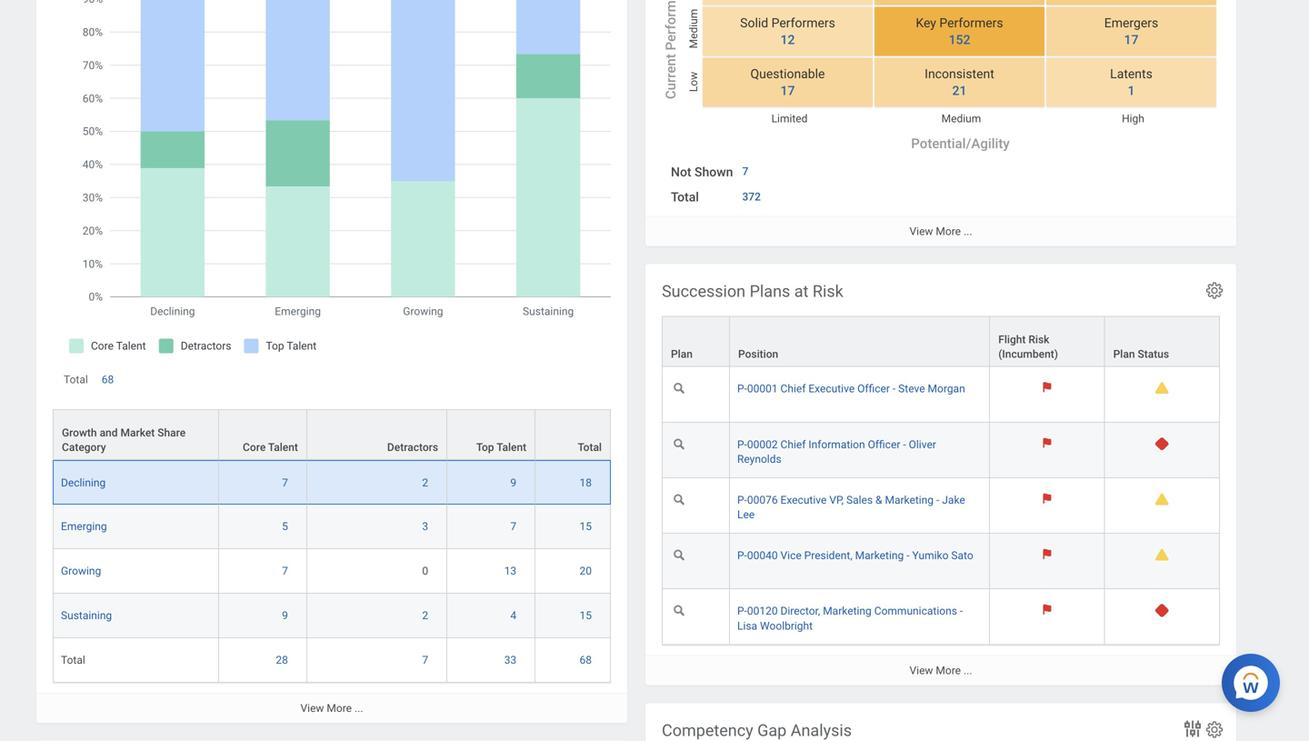 Task type: locate. For each thing, give the bounding box(es) containing it.
2 button for 9
[[422, 475, 431, 490]]

68 button right 33 button
[[580, 653, 595, 667]]

- left yumiko
[[907, 549, 910, 562]]

9 button up 28 button
[[282, 608, 291, 623]]

row containing declining
[[53, 460, 611, 505]]

9 down top talent
[[511, 476, 517, 489]]

p-00001 chief executive officer - steve morgan row
[[662, 367, 1221, 423]]

0 horizontal spatial talent
[[268, 441, 298, 454]]

emergers
[[1105, 15, 1159, 30]]

0 vertical spatial chief
[[781, 383, 806, 395]]

0 vertical spatial medium
[[688, 9, 700, 49]]

marketing inside p-00076 executive vp, sales & marketing - jake lee
[[885, 494, 934, 507]]

row containing growing
[[53, 549, 611, 594]]

0 vertical spatial 68 button
[[102, 373, 117, 387]]

1 horizontal spatial performers
[[940, 15, 1004, 30]]

view inside performance by potential/agility element
[[910, 225, 934, 238]]

7 up 372
[[743, 165, 749, 178]]

total down not
[[671, 190, 699, 205]]

2 vertical spatial view more ... link
[[36, 693, 628, 723]]

15 button for 7
[[580, 519, 595, 534]]

1 vertical spatial view
[[910, 664, 934, 677]]

executive left vp,
[[781, 494, 827, 507]]

chief right 00001
[[781, 383, 806, 395]]

emerging link
[[61, 516, 107, 533]]

372
[[743, 190, 761, 203]]

- right communications
[[960, 605, 963, 618]]

talent inside core talent popup button
[[268, 441, 298, 454]]

1 15 button from the top
[[580, 519, 595, 534]]

17 down emergers
[[1125, 32, 1139, 47]]

1 vertical spatial 68 button
[[580, 653, 595, 667]]

... inside performance by potential/agility element
[[964, 225, 973, 238]]

0 vertical spatial view more ...
[[910, 225, 973, 238]]

potential/agility
[[912, 135, 1010, 151]]

15 down 20 button at left
[[580, 609, 592, 622]]

p- up the lee
[[738, 494, 748, 507]]

5
[[282, 520, 288, 533]]

p-00120 director, marketing communications - lisa woolbright row
[[662, 590, 1221, 645]]

-
[[893, 383, 896, 395], [904, 438, 907, 451], [937, 494, 940, 507], [907, 549, 910, 562], [960, 605, 963, 618]]

1 button
[[1117, 82, 1138, 99]]

00040
[[748, 549, 778, 562]]

2 15 from the top
[[580, 609, 592, 622]]

talent right top
[[497, 441, 527, 454]]

1 horizontal spatial 9 button
[[511, 475, 520, 490]]

0 vertical spatial officer
[[858, 383, 890, 395]]

marketing inside p-00120 director, marketing communications - lisa woolbright
[[823, 605, 872, 618]]

executive inside row
[[809, 383, 855, 395]]

1 vertical spatial 2 button
[[422, 608, 431, 623]]

0 vertical spatial 15
[[580, 520, 592, 533]]

1 vertical spatial risk
[[1029, 333, 1050, 346]]

marketing right director,
[[823, 605, 872, 618]]

view more ... link down potential/agility
[[646, 216, 1237, 246]]

jake
[[943, 494, 966, 507]]

17 inside emergers 17
[[1125, 32, 1139, 47]]

3 p- from the top
[[738, 494, 748, 507]]

(incumbent)
[[999, 348, 1059, 361]]

1 vertical spatial 17
[[781, 83, 795, 98]]

view more ... for talent by market share / growth "element"
[[301, 702, 363, 715]]

1 vertical spatial officer
[[868, 438, 901, 451]]

17 for emergers 17
[[1125, 32, 1139, 47]]

0 vertical spatial view more ... link
[[646, 216, 1237, 246]]

1 horizontal spatial 68
[[580, 654, 592, 667]]

view more ... inside performance by potential/agility element
[[910, 225, 973, 238]]

top talent button
[[448, 410, 535, 459]]

9 up 28 button
[[282, 609, 288, 622]]

- inside p-00120 director, marketing communications - lisa woolbright
[[960, 605, 963, 618]]

medium up potential/agility
[[942, 112, 982, 125]]

total inside popup button
[[578, 441, 602, 454]]

executive
[[809, 383, 855, 395], [781, 494, 827, 507]]

medium right performa
[[688, 9, 700, 49]]

9 button
[[511, 475, 520, 490], [282, 608, 291, 623]]

sustaining link
[[61, 606, 112, 622]]

00120
[[748, 605, 778, 618]]

1 vertical spatial view more ...
[[910, 664, 973, 677]]

more
[[936, 225, 961, 238], [936, 664, 961, 677], [327, 702, 352, 715]]

growing
[[61, 565, 101, 577]]

00002
[[748, 438, 778, 451]]

1 vertical spatial 2
[[422, 609, 428, 622]]

- inside p-00076 executive vp, sales & marketing - jake lee
[[937, 494, 940, 507]]

view more ... link down p-00120 director, marketing communications - lisa woolbright row
[[646, 655, 1237, 685]]

1 vertical spatial 15
[[580, 609, 592, 622]]

- for p-00002 chief information officer - oliver reynolds
[[904, 438, 907, 451]]

1 chief from the top
[[781, 383, 806, 395]]

- left oliver
[[904, 438, 907, 451]]

flight
[[999, 333, 1026, 346]]

15 button down 20 button at left
[[580, 608, 595, 623]]

0 horizontal spatial plan
[[671, 348, 693, 361]]

talent right core
[[268, 441, 298, 454]]

0 vertical spatial ...
[[964, 225, 973, 238]]

0 horizontal spatial 17
[[781, 83, 795, 98]]

questionable 17
[[751, 66, 825, 98]]

officer left 'steve' at the bottom of the page
[[858, 383, 890, 395]]

officer left oliver
[[868, 438, 901, 451]]

total up 18 button
[[578, 441, 602, 454]]

7 button up 13 "button"
[[511, 519, 520, 534]]

status
[[1138, 348, 1170, 361]]

1 performers from the left
[[772, 15, 836, 30]]

2 p- from the top
[[738, 438, 748, 451]]

performers up the 12
[[772, 15, 836, 30]]

- left jake
[[937, 494, 940, 507]]

5 p- from the top
[[738, 605, 748, 618]]

view more ... for performance by potential/agility element
[[910, 225, 973, 238]]

00076
[[748, 494, 778, 507]]

0 vertical spatial marketing
[[885, 494, 934, 507]]

0 horizontal spatial medium
[[688, 9, 700, 49]]

key
[[916, 15, 937, 30]]

0 horizontal spatial 17 button
[[770, 82, 798, 99]]

1 p- from the top
[[738, 383, 748, 395]]

morgan
[[928, 383, 966, 395]]

1 horizontal spatial plan
[[1114, 348, 1136, 361]]

18
[[580, 476, 592, 489]]

20
[[580, 565, 592, 577]]

0 vertical spatial more
[[936, 225, 961, 238]]

2 for 4
[[422, 609, 428, 622]]

position
[[739, 348, 779, 361]]

2 2 from the top
[[422, 609, 428, 622]]

68 button up and
[[102, 373, 117, 387]]

1 vertical spatial 15 button
[[580, 608, 595, 623]]

1 vertical spatial chief
[[781, 438, 806, 451]]

2 down detractors
[[422, 476, 428, 489]]

medium for high
[[942, 112, 982, 125]]

executive down 'position' popup button
[[809, 383, 855, 395]]

view more ... inside talent by market share / growth "element"
[[301, 702, 363, 715]]

total element
[[61, 650, 85, 667]]

officer inside p-00002 chief information officer - oliver reynolds
[[868, 438, 901, 451]]

plan for plan
[[671, 348, 693, 361]]

1 2 from the top
[[422, 476, 428, 489]]

1
[[1128, 83, 1136, 98]]

plan inside popup button
[[671, 348, 693, 361]]

1 vertical spatial 9
[[282, 609, 288, 622]]

p- for 00001
[[738, 383, 748, 395]]

1 horizontal spatial talent
[[497, 441, 527, 454]]

1 horizontal spatial risk
[[1029, 333, 1050, 346]]

risk right at
[[813, 282, 844, 301]]

1 talent from the left
[[268, 441, 298, 454]]

- for p-00040 vice president, marketing - yumiko sato
[[907, 549, 910, 562]]

risk inside flight risk (incumbent)
[[1029, 333, 1050, 346]]

0 horizontal spatial 68 button
[[102, 373, 117, 387]]

p- inside p-00076 executive vp, sales & marketing - jake lee
[[738, 494, 748, 507]]

at
[[795, 282, 809, 301]]

1 vertical spatial 68
[[580, 654, 592, 667]]

4 p- from the top
[[738, 549, 748, 562]]

372 button
[[743, 190, 764, 204]]

0 horizontal spatial 68
[[102, 373, 114, 386]]

p- down the lee
[[738, 549, 748, 562]]

28
[[276, 654, 288, 667]]

1 vertical spatial marketing
[[856, 549, 904, 562]]

plan inside "popup button"
[[1114, 348, 1136, 361]]

competency
[[662, 721, 754, 740]]

1 vertical spatial more
[[936, 664, 961, 677]]

1 vertical spatial 17 button
[[770, 82, 798, 99]]

- inside "p-00040 vice president, marketing - yumiko sato" link
[[907, 549, 910, 562]]

director,
[[781, 605, 821, 618]]

row containing flight risk (incumbent)
[[662, 316, 1221, 367]]

1 vertical spatial ...
[[964, 664, 973, 677]]

2 vertical spatial view
[[301, 702, 324, 715]]

p- for 00120
[[738, 605, 748, 618]]

talent inside top talent popup button
[[497, 441, 527, 454]]

performers up 152
[[940, 15, 1004, 30]]

...
[[964, 225, 973, 238], [964, 664, 973, 677], [355, 702, 363, 715]]

p-00040 vice president, marketing - yumiko sato row
[[662, 534, 1221, 590]]

more inside performance by potential/agility element
[[936, 225, 961, 238]]

inconsistent 21
[[925, 66, 995, 98]]

... inside talent by market share / growth "element"
[[355, 702, 363, 715]]

talent for core talent
[[268, 441, 298, 454]]

solid performers 12
[[741, 15, 836, 47]]

2 vertical spatial ...
[[355, 702, 363, 715]]

p- inside p-00002 chief information officer - oliver reynolds
[[738, 438, 748, 451]]

woolbright
[[760, 620, 813, 632]]

15 for 7
[[580, 520, 592, 533]]

2 vertical spatial more
[[327, 702, 352, 715]]

0 horizontal spatial 9 button
[[282, 608, 291, 623]]

risk
[[813, 282, 844, 301], [1029, 333, 1050, 346]]

view
[[910, 225, 934, 238], [910, 664, 934, 677], [301, 702, 324, 715]]

performers for 12
[[772, 15, 836, 30]]

9 for rightmost 9 'button'
[[511, 476, 517, 489]]

performers inside key performers 152
[[940, 15, 1004, 30]]

p- down position
[[738, 383, 748, 395]]

1 horizontal spatial 17
[[1125, 32, 1139, 47]]

7 button down 5 button
[[282, 564, 291, 578]]

0 vertical spatial 2
[[422, 476, 428, 489]]

yumiko
[[913, 549, 949, 562]]

category
[[62, 441, 106, 454]]

0 vertical spatial 15 button
[[580, 519, 595, 534]]

1 2 button from the top
[[422, 475, 431, 490]]

15 down 18 button
[[580, 520, 592, 533]]

68 right 33 button
[[580, 654, 592, 667]]

2 button down detractors
[[422, 475, 431, 490]]

view more ...
[[910, 225, 973, 238], [910, 664, 973, 677], [301, 702, 363, 715]]

2 15 button from the top
[[580, 608, 595, 623]]

- left 'steve' at the bottom of the page
[[893, 383, 896, 395]]

17 down questionable
[[781, 83, 795, 98]]

- inside p-00001 chief executive officer - steve morgan link
[[893, 383, 896, 395]]

15 button down 18 button
[[580, 519, 595, 534]]

row containing sustaining
[[53, 594, 611, 638]]

sales
[[847, 494, 873, 507]]

plan down succession
[[671, 348, 693, 361]]

p- up the lisa
[[738, 605, 748, 618]]

analysis
[[791, 721, 852, 740]]

key performers 152
[[916, 15, 1004, 47]]

... for talent by market share / growth "element"
[[355, 702, 363, 715]]

view for talent by market share / growth "element"
[[301, 702, 324, 715]]

0 vertical spatial 2 button
[[422, 475, 431, 490]]

17 inside questionable 17
[[781, 83, 795, 98]]

marketing left yumiko
[[856, 549, 904, 562]]

7
[[743, 165, 749, 178], [282, 476, 288, 489], [511, 520, 517, 533], [282, 565, 288, 577], [422, 654, 428, 667]]

9 button down top talent
[[511, 475, 520, 490]]

2 down 0 button
[[422, 609, 428, 622]]

2 button for 4
[[422, 608, 431, 623]]

- for p-00001 chief executive officer - steve morgan
[[893, 383, 896, 395]]

flight risk (incumbent)
[[999, 333, 1059, 361]]

0 vertical spatial 17
[[1125, 32, 1139, 47]]

1 vertical spatial executive
[[781, 494, 827, 507]]

0 vertical spatial 17 button
[[1114, 31, 1142, 49]]

1 horizontal spatial 9
[[511, 476, 517, 489]]

2 chief from the top
[[781, 438, 806, 451]]

0 vertical spatial 9
[[511, 476, 517, 489]]

0 vertical spatial 9 button
[[511, 475, 520, 490]]

9 for bottom 9 'button'
[[282, 609, 288, 622]]

solid
[[741, 15, 769, 30]]

2 performers from the left
[[940, 15, 1004, 30]]

17 button down questionable
[[770, 82, 798, 99]]

68
[[102, 373, 114, 386], [580, 654, 592, 667]]

2 plan from the left
[[1114, 348, 1136, 361]]

15 button
[[580, 519, 595, 534], [580, 608, 595, 623]]

sustaining
[[61, 609, 112, 622]]

plan left status in the right of the page
[[1114, 348, 1136, 361]]

2 vertical spatial view more ...
[[301, 702, 363, 715]]

p- for 00076
[[738, 494, 748, 507]]

68 button
[[102, 373, 117, 387], [580, 653, 595, 667]]

view more ... link down 28 button
[[36, 693, 628, 723]]

0 horizontal spatial 9
[[282, 609, 288, 622]]

succession plans at risk element
[[646, 264, 1237, 685]]

- inside p-00002 chief information officer - oliver reynolds
[[904, 438, 907, 451]]

0 vertical spatial view
[[910, 225, 934, 238]]

marketing right &
[[885, 494, 934, 507]]

&
[[876, 494, 883, 507]]

talent
[[268, 441, 298, 454], [497, 441, 527, 454]]

latents
[[1111, 66, 1153, 81]]

row
[[662, 316, 1221, 367], [53, 409, 611, 460], [53, 460, 611, 505], [53, 505, 611, 549], [53, 549, 611, 594], [53, 594, 611, 638], [53, 638, 611, 683]]

p-00001 chief executive officer - steve morgan
[[738, 383, 966, 395]]

risk up (incumbent)
[[1029, 333, 1050, 346]]

2 button down 0 button
[[422, 608, 431, 623]]

total
[[671, 190, 699, 205], [64, 373, 88, 386], [578, 441, 602, 454], [61, 654, 85, 667]]

7 inside dropdown button
[[282, 476, 288, 489]]

0 horizontal spatial performers
[[772, 15, 836, 30]]

0 vertical spatial 68
[[102, 373, 114, 386]]

1 vertical spatial medium
[[942, 112, 982, 125]]

chief inside p-00002 chief information officer - oliver reynolds
[[781, 438, 806, 451]]

sato
[[952, 549, 974, 562]]

p- up the reynolds
[[738, 438, 748, 451]]

chief right 00002
[[781, 438, 806, 451]]

9
[[511, 476, 517, 489], [282, 609, 288, 622]]

total up growth
[[64, 373, 88, 386]]

and
[[100, 426, 118, 439]]

performers inside solid performers 12
[[772, 15, 836, 30]]

more inside talent by market share / growth "element"
[[327, 702, 352, 715]]

68 for the topmost 68 'button'
[[102, 373, 114, 386]]

17
[[1125, 32, 1139, 47], [781, 83, 795, 98]]

plan button
[[663, 317, 729, 366]]

1 plan from the left
[[671, 348, 693, 361]]

1 horizontal spatial medium
[[942, 112, 982, 125]]

33 button
[[505, 653, 520, 667]]

17 button down emergers
[[1114, 31, 1142, 49]]

view inside succession plans at risk element
[[910, 664, 934, 677]]

lee
[[738, 508, 755, 521]]

view inside talent by market share / growth "element"
[[301, 702, 324, 715]]

68 up and
[[102, 373, 114, 386]]

0 vertical spatial executive
[[809, 383, 855, 395]]

chief
[[781, 383, 806, 395], [781, 438, 806, 451]]

2 talent from the left
[[497, 441, 527, 454]]

officer for executive
[[858, 383, 890, 395]]

2 vertical spatial marketing
[[823, 605, 872, 618]]

2 2 button from the top
[[422, 608, 431, 623]]

0 horizontal spatial risk
[[813, 282, 844, 301]]

1 horizontal spatial 17 button
[[1114, 31, 1142, 49]]

7 down the "core talent"
[[282, 476, 288, 489]]

p-00002 chief information officer - oliver reynolds row
[[662, 423, 1221, 478]]

1 15 from the top
[[580, 520, 592, 533]]

p- inside p-00120 director, marketing communications - lisa woolbright
[[738, 605, 748, 618]]



Task type: describe. For each thing, give the bounding box(es) containing it.
... for performance by potential/agility element
[[964, 225, 973, 238]]

growth and market share category button
[[54, 410, 218, 459]]

shown
[[695, 164, 734, 180]]

- for p-00120 director, marketing communications - lisa woolbright
[[960, 605, 963, 618]]

total down sustaining
[[61, 654, 85, 667]]

20 button
[[580, 564, 595, 578]]

core talent button
[[219, 410, 306, 459]]

medium for low
[[688, 9, 700, 49]]

position button
[[730, 317, 990, 366]]

configure succession plans at risk image
[[1205, 281, 1225, 301]]

information
[[809, 438, 866, 451]]

chief for 00002
[[781, 438, 806, 451]]

p-00120 director, marketing communications - lisa woolbright link
[[738, 601, 963, 632]]

4 button
[[511, 608, 520, 623]]

152
[[949, 32, 971, 47]]

1 vertical spatial view more ... link
[[646, 655, 1237, 685]]

plan for plan status
[[1114, 348, 1136, 361]]

performers for 152
[[940, 15, 1004, 30]]

more for talent by market share / growth "element"
[[327, 702, 352, 715]]

1 vertical spatial 9 button
[[282, 608, 291, 623]]

17 button for emergers 17
[[1114, 31, 1142, 49]]

12
[[781, 32, 795, 47]]

68 for the rightmost 68 'button'
[[580, 654, 592, 667]]

talent for top talent
[[497, 441, 527, 454]]

total inside performance by potential/agility element
[[671, 190, 699, 205]]

p- for 00002
[[738, 438, 748, 451]]

view more ... link for talent by market share / growth "element"
[[36, 693, 628, 723]]

emergers 17
[[1105, 15, 1159, 47]]

row containing total
[[53, 638, 611, 683]]

reynolds
[[738, 453, 782, 466]]

0 button
[[422, 564, 431, 578]]

7 button
[[282, 475, 291, 490]]

7 inside not shown 7
[[743, 165, 749, 178]]

performance by potential/agility element
[[646, 0, 1237, 246]]

current performa
[[663, 0, 679, 99]]

33
[[505, 654, 517, 667]]

13
[[505, 565, 517, 577]]

p-00040 vice president, marketing - yumiko sato
[[738, 549, 974, 562]]

growth
[[62, 426, 97, 439]]

21 button
[[942, 82, 970, 99]]

succession plans at risk
[[662, 282, 844, 301]]

growth and market share category
[[62, 426, 186, 454]]

detractors button
[[307, 410, 447, 459]]

communications
[[875, 605, 958, 618]]

3 button
[[422, 519, 431, 534]]

p- for 00040
[[738, 549, 748, 562]]

performa
[[663, 0, 679, 51]]

view more ... inside succession plans at risk element
[[910, 664, 973, 677]]

5 button
[[282, 519, 291, 534]]

plan status button
[[1106, 317, 1220, 366]]

p-00076 executive vp, sales & marketing - jake lee link
[[738, 490, 966, 521]]

limited
[[772, 112, 808, 125]]

p-00120 director, marketing communications - lisa woolbright
[[738, 605, 963, 632]]

17 button for questionable 17
[[770, 82, 798, 99]]

p-00040 vice president, marketing - yumiko sato link
[[738, 546, 974, 562]]

configure and view chart data image
[[1182, 718, 1204, 740]]

declining link
[[61, 473, 106, 489]]

7 left 33
[[422, 654, 428, 667]]

core talent
[[243, 441, 298, 454]]

12 button
[[770, 31, 798, 49]]

president,
[[805, 549, 853, 562]]

latents 1
[[1111, 66, 1153, 98]]

growing link
[[61, 561, 101, 577]]

view for performance by potential/agility element
[[910, 225, 934, 238]]

4
[[511, 609, 517, 622]]

market
[[121, 426, 155, 439]]

row containing emerging
[[53, 505, 611, 549]]

marketing inside "p-00040 vice president, marketing - yumiko sato" link
[[856, 549, 904, 562]]

current
[[663, 54, 679, 99]]

7 button up 372
[[743, 164, 752, 179]]

7 down 5 button
[[282, 565, 288, 577]]

high
[[1122, 112, 1145, 125]]

talent by market share / growth element
[[36, 0, 628, 723]]

p-00076 executive vp, sales & marketing - jake lee
[[738, 494, 966, 521]]

executive inside p-00076 executive vp, sales & marketing - jake lee
[[781, 494, 827, 507]]

vp,
[[830, 494, 844, 507]]

more inside succession plans at risk element
[[936, 664, 961, 677]]

7 button left 33
[[422, 653, 431, 667]]

row containing growth and market share category
[[53, 409, 611, 460]]

detractors
[[387, 441, 438, 454]]

configure competency gap analysis image
[[1205, 720, 1225, 740]]

3
[[422, 520, 428, 533]]

not shown 7
[[671, 164, 749, 180]]

17 for questionable 17
[[781, 83, 795, 98]]

1 horizontal spatial 68 button
[[580, 653, 595, 667]]

p-00001 chief executive officer - steve morgan link
[[738, 379, 966, 395]]

more for performance by potential/agility element
[[936, 225, 961, 238]]

0 vertical spatial risk
[[813, 282, 844, 301]]

00001
[[748, 383, 778, 395]]

not
[[671, 164, 692, 180]]

questionable
[[751, 66, 825, 81]]

lisa
[[738, 620, 758, 632]]

p-00076 executive vp, sales & marketing - jake lee row
[[662, 478, 1221, 534]]

core
[[243, 441, 266, 454]]

15 button for 4
[[580, 608, 595, 623]]

vice
[[781, 549, 802, 562]]

top
[[477, 441, 494, 454]]

7 up 13 "button"
[[511, 520, 517, 533]]

flight risk (incumbent) button
[[991, 317, 1105, 366]]

low
[[688, 72, 700, 92]]

emerging
[[61, 520, 107, 533]]

view more ... link for performance by potential/agility element
[[646, 216, 1237, 246]]

gap
[[758, 721, 787, 740]]

chief for 00001
[[781, 383, 806, 395]]

152 button
[[938, 31, 974, 49]]

15 for 4
[[580, 609, 592, 622]]

succession
[[662, 282, 746, 301]]

p-00002 chief information officer - oliver reynolds
[[738, 438, 937, 466]]

... inside succession plans at risk element
[[964, 664, 973, 677]]

top talent
[[477, 441, 527, 454]]

plans
[[750, 282, 791, 301]]

steve
[[899, 383, 926, 395]]

21
[[953, 83, 967, 98]]

18 button
[[580, 475, 595, 490]]

officer for information
[[868, 438, 901, 451]]

0
[[422, 565, 428, 577]]

2 for 9
[[422, 476, 428, 489]]

inconsistent
[[925, 66, 995, 81]]



Task type: vqa. For each thing, say whether or not it's contained in the screenshot.
bottom 9 button
yes



